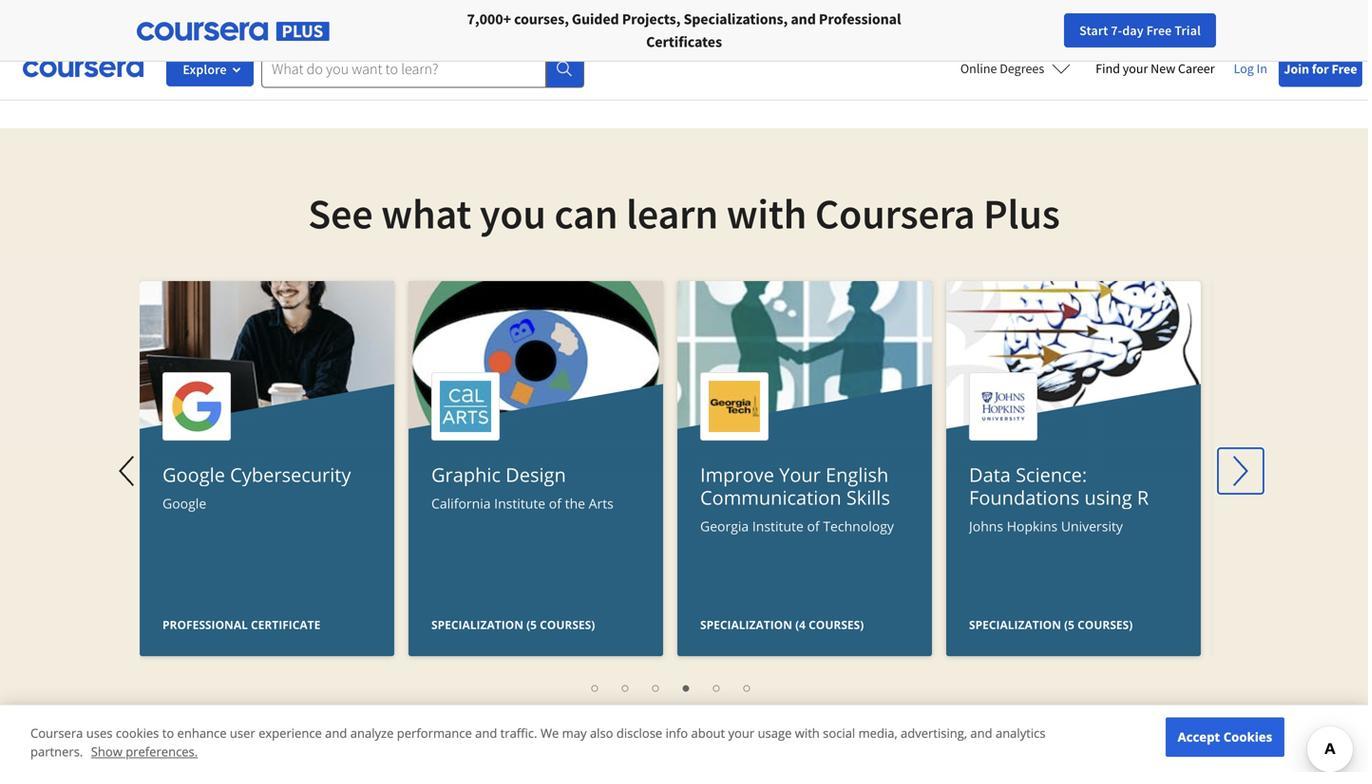 Task type: describe. For each thing, give the bounding box(es) containing it.
6
[[740, 679, 747, 697]]

take inside explore any interest or trending topic, take prerequisites, and advance your skills
[[157, 13, 185, 32]]

find your new career link
[[1087, 57, 1225, 81]]

professional inside 7,000+ courses, guided projects, specializations, and professional certificates
[[819, 10, 902, 29]]

hopkins
[[1007, 518, 1058, 536]]

start
[[1080, 22, 1109, 39]]

can
[[555, 187, 618, 240]]

move
[[851, 0, 887, 10]]

0 vertical spatial with
[[727, 187, 807, 240]]

a inside the earn a certificate for every learning program that you complete at no additional cost
[[1017, 0, 1025, 10]]

skills
[[847, 485, 891, 511]]

multiple inside "learn at your own pace, move between multiple courses, or switch to a different course"
[[723, 13, 777, 32]]

coursera inside 'coursera uses cookies to enhance user experience and analyze performance and traffic. we may also disclose info about your usage with social media, advertising, and analytics partners.'
[[30, 725, 83, 742]]

certificate
[[1028, 0, 1091, 10]]

see what you can learn with coursera plus
[[308, 187, 1061, 240]]

on
[[549, 0, 566, 10]]

you inside the earn a certificate for every learning program that you complete at no additional cost
[[1078, 13, 1101, 32]]

additional
[[1048, 36, 1113, 55]]

4 button
[[672, 676, 697, 700]]

your down cost
[[1124, 60, 1149, 77]]

cookies
[[116, 725, 159, 742]]

cost
[[1116, 36, 1142, 55]]

specialization for communication
[[701, 617, 793, 633]]

own
[[784, 0, 812, 10]]

learning for multiple
[[601, 0, 653, 10]]

at inside "learn at your own pace, move between multiple courses, or switch to a different course"
[[737, 0, 749, 10]]

courses, inside "learn at your own pace, move between multiple courses, or switch to a different course"
[[780, 13, 832, 32]]

5 button
[[703, 676, 727, 700]]

specialization (4 courses)
[[701, 617, 864, 633]]

design
[[506, 462, 566, 488]]

to inside 'coursera uses cookies to enhance user experience and analyze performance and traffic. we may also disclose info about your usage with social media, advertising, and analytics partners.'
[[162, 725, 174, 742]]

preferences.
[[126, 744, 198, 761]]

or inside "learn at your own pace, move between multiple courses, or switch to a different course"
[[835, 13, 849, 32]]

social
[[823, 725, 856, 742]]

log in link
[[1225, 57, 1278, 80]]

what
[[381, 187, 472, 240]]

technology
[[824, 518, 895, 536]]

communication
[[701, 485, 842, 511]]

cookies
[[1224, 729, 1273, 746]]

advance
[[305, 13, 358, 32]]

disclose
[[617, 725, 663, 742]]

3 button
[[642, 676, 666, 700]]

career
[[1179, 60, 1216, 77]]

you inside spend less money on your learning if you plan to take multiple courses this year
[[429, 13, 453, 32]]

list containing 1
[[149, 676, 1195, 700]]

1 horizontal spatial you
[[480, 187, 546, 240]]

this
[[642, 13, 666, 32]]

data science: foundations using r johns hopkins university
[[970, 462, 1150, 536]]

courses) for using
[[1078, 617, 1134, 633]]

analyze
[[351, 725, 394, 742]]

every
[[1115, 0, 1150, 10]]

businesses
[[181, 10, 251, 29]]

johns
[[970, 518, 1004, 536]]

specializations,
[[684, 10, 788, 29]]

6 button
[[733, 676, 758, 700]]

your
[[780, 462, 821, 488]]

program
[[991, 13, 1046, 32]]

info
[[666, 725, 688, 742]]

skills
[[258, 36, 290, 55]]

previous slide image
[[106, 449, 151, 494]]

explore any interest or trending topic, take prerequisites, and advance your skills
[[155, 0, 393, 55]]

arts
[[589, 495, 614, 513]]

may
[[562, 725, 587, 742]]

graphic design california institute of the arts
[[432, 462, 614, 513]]

about
[[692, 725, 725, 742]]

specialization for institute
[[432, 617, 524, 633]]

improve your english communication skills georgia institute of technology
[[701, 462, 895, 536]]

courses, inside 7,000+ courses, guided projects, specializations, and professional certificates
[[514, 10, 569, 29]]

learn at your own pace, move between multiple courses, or switch to a different course
[[698, 0, 945, 55]]

accept cookies
[[1179, 729, 1273, 746]]

spend
[[431, 0, 472, 10]]

5
[[709, 679, 717, 697]]

and left traffic.
[[475, 725, 497, 742]]

join for free
[[1285, 60, 1358, 77]]

start 7-day free trial button
[[1065, 13, 1217, 48]]

graphic
[[432, 462, 501, 488]]

join
[[1285, 60, 1310, 77]]

data
[[970, 462, 1011, 488]]

4
[[679, 679, 686, 697]]

(4
[[796, 617, 806, 633]]

for for universities
[[281, 10, 302, 29]]

if
[[656, 0, 664, 10]]

online degrees
[[961, 60, 1045, 77]]

and left analytics
[[971, 725, 993, 742]]

7,000+
[[467, 10, 511, 29]]

accept
[[1179, 729, 1221, 746]]

to inside "learn at your own pace, move between multiple courses, or switch to a different course"
[[896, 13, 909, 32]]

specialization for using
[[970, 617, 1062, 633]]

for businesses
[[157, 10, 251, 29]]

What do you want to learn? text field
[[261, 50, 547, 88]]

(5 for using
[[1065, 617, 1075, 633]]

show preferences. link
[[91, 744, 198, 761]]

enhance
[[177, 725, 227, 742]]

foundations
[[970, 485, 1080, 511]]

science:
[[1016, 462, 1088, 488]]

universities
[[305, 10, 380, 29]]

university
[[1062, 518, 1124, 536]]

pace,
[[815, 0, 848, 10]]

using
[[1085, 485, 1133, 511]]

to inside spend less money on your learning if you plan to take multiple courses this year
[[487, 13, 501, 32]]



Task type: locate. For each thing, give the bounding box(es) containing it.
and inside 7,000+ courses, guided projects, specializations, and professional certificates
[[791, 10, 816, 29]]

with left social
[[796, 725, 820, 742]]

in
[[1257, 60, 1268, 77]]

a inside "learn at your own pace, move between multiple courses, or switch to a different course"
[[912, 13, 920, 32]]

0 vertical spatial or
[[283, 0, 296, 10]]

1 horizontal spatial coursera
[[816, 187, 976, 240]]

prerequisites,
[[188, 13, 275, 32]]

2 horizontal spatial specialization
[[970, 617, 1062, 633]]

find your new career
[[1096, 60, 1216, 77]]

earn
[[985, 0, 1014, 10]]

0 horizontal spatial specialization
[[432, 617, 524, 633]]

we
[[541, 725, 559, 742]]

that
[[1049, 13, 1075, 32]]

less
[[475, 0, 499, 10]]

1 horizontal spatial for
[[1313, 60, 1330, 77]]

1 specialization (5 courses) from the left
[[432, 617, 595, 633]]

1 vertical spatial or
[[835, 13, 849, 32]]

1 courses) from the left
[[540, 617, 595, 633]]

trending
[[299, 0, 354, 10]]

multiple inside spend less money on your learning if you plan to take multiple courses this year
[[534, 13, 587, 32]]

0 horizontal spatial or
[[283, 0, 296, 10]]

1 vertical spatial institute
[[753, 518, 804, 536]]

your inside explore any interest or trending topic, take prerequisites, and advance your skills
[[361, 13, 390, 32]]

7,000+ courses, guided projects, specializations, and professional certificates
[[467, 10, 902, 51]]

2 multiple from the left
[[723, 13, 777, 32]]

your right about
[[729, 725, 755, 742]]

projects,
[[622, 10, 681, 29]]

learning up courses
[[601, 0, 653, 10]]

your right on
[[569, 0, 598, 10]]

institute down communication
[[753, 518, 804, 536]]

and up different
[[791, 10, 816, 29]]

free right join
[[1333, 60, 1358, 77]]

courses) for institute
[[540, 617, 595, 633]]

1 vertical spatial professional
[[163, 617, 248, 633]]

0 horizontal spatial courses)
[[540, 617, 595, 633]]

2 horizontal spatial you
[[1078, 13, 1101, 32]]

you up additional
[[1078, 13, 1101, 32]]

professional
[[819, 10, 902, 29], [163, 617, 248, 633]]

0 vertical spatial professional
[[819, 10, 902, 29]]

for universities
[[281, 10, 380, 29]]

1 (5 from the left
[[527, 617, 537, 633]]

1 horizontal spatial specialization (5 courses)
[[970, 617, 1134, 633]]

2 take from the left
[[504, 13, 531, 32]]

1 horizontal spatial or
[[835, 13, 849, 32]]

professional certificate
[[163, 617, 321, 633]]

institute inside improve your english communication skills georgia institute of technology
[[753, 518, 804, 536]]

0 horizontal spatial multiple
[[534, 13, 587, 32]]

to down less
[[487, 13, 501, 32]]

1 horizontal spatial to
[[487, 13, 501, 32]]

1 vertical spatial for
[[1313, 60, 1330, 77]]

you left can
[[480, 187, 546, 240]]

2 courses) from the left
[[809, 617, 864, 633]]

plan
[[456, 13, 484, 32]]

at inside the earn a certificate for every learning program that you complete at no additional cost
[[1167, 13, 1180, 32]]

take down money
[[504, 13, 531, 32]]

0 horizontal spatial you
[[429, 13, 453, 32]]

1 vertical spatial free
[[1333, 60, 1358, 77]]

learn
[[627, 187, 719, 240]]

coursera uses cookies to enhance user experience and analyze performance and traffic. we may also disclose info about your usage with social media, advertising, and analytics partners.
[[30, 725, 1046, 761]]

1 horizontal spatial multiple
[[723, 13, 777, 32]]

your down topic,
[[361, 13, 390, 32]]

year
[[534, 36, 561, 55]]

institute down the design
[[495, 495, 546, 513]]

0 horizontal spatial of
[[549, 495, 562, 513]]

1 horizontal spatial specialization
[[701, 617, 793, 633]]

at left "no" at the right
[[1167, 13, 1180, 32]]

2 specialization from the left
[[701, 617, 793, 633]]

1 horizontal spatial take
[[504, 13, 531, 32]]

log in
[[1235, 60, 1268, 77]]

1 take from the left
[[157, 13, 185, 32]]

courses, up year
[[514, 10, 569, 29]]

your inside 'coursera uses cookies to enhance user experience and analyze performance and traffic. we may also disclose info about your usage with social media, advertising, and analytics partners.'
[[729, 725, 755, 742]]

free inside join for free link
[[1333, 60, 1358, 77]]

english
[[826, 462, 889, 488]]

professional left "certificate"
[[163, 617, 248, 633]]

for for businesses
[[157, 10, 178, 29]]

explore for explore
[[183, 61, 227, 78]]

multiple down on
[[534, 13, 587, 32]]

0 horizontal spatial for
[[157, 10, 178, 29]]

for inside the earn a certificate for every learning program that you complete at no additional cost
[[1094, 0, 1112, 10]]

1 vertical spatial explore
[[183, 61, 227, 78]]

3 specialization from the left
[[970, 617, 1062, 633]]

2 google from the top
[[163, 495, 206, 513]]

2 (5 from the left
[[1065, 617, 1075, 633]]

(5
[[527, 617, 537, 633], [1065, 617, 1075, 633]]

1 horizontal spatial of
[[808, 518, 820, 536]]

the
[[565, 495, 586, 513]]

learning up "no" at the right
[[1153, 0, 1205, 10]]

explore for explore any interest or trending topic, take prerequisites, and advance your skills
[[155, 0, 202, 10]]

privacy alert dialog
[[0, 706, 1369, 773]]

for right join
[[1313, 60, 1330, 77]]

degrees
[[1000, 60, 1045, 77]]

2 learning from the left
[[1153, 0, 1205, 10]]

or inside explore any interest or trending topic, take prerequisites, and advance your skills
[[283, 0, 296, 10]]

7-
[[1112, 22, 1123, 39]]

governments
[[431, 10, 520, 29]]

you
[[429, 13, 453, 32], [1078, 13, 1101, 32], [480, 187, 546, 240]]

0 vertical spatial coursera
[[816, 187, 976, 240]]

1 horizontal spatial free
[[1333, 60, 1358, 77]]

1 horizontal spatial a
[[1017, 0, 1025, 10]]

specialization
[[432, 617, 524, 633], [701, 617, 793, 633], [970, 617, 1062, 633]]

your inside spend less money on your learning if you plan to take multiple courses this year
[[569, 0, 598, 10]]

2 specialization (5 courses) from the left
[[970, 617, 1134, 633]]

0 horizontal spatial institute
[[495, 495, 546, 513]]

with right learn
[[727, 187, 807, 240]]

(5 for institute
[[527, 617, 537, 633]]

log
[[1235, 60, 1255, 77]]

for up skills
[[281, 10, 302, 29]]

free inside start 7-day free trial button
[[1147, 22, 1173, 39]]

0 horizontal spatial free
[[1147, 22, 1173, 39]]

improve
[[701, 462, 775, 488]]

0 horizontal spatial take
[[157, 13, 185, 32]]

0 horizontal spatial (5
[[527, 617, 537, 633]]

0 horizontal spatial courses,
[[514, 10, 569, 29]]

of
[[549, 495, 562, 513], [808, 518, 820, 536]]

1 horizontal spatial professional
[[819, 10, 902, 29]]

learning inside spend less money on your learning if you plan to take multiple courses this year
[[601, 0, 653, 10]]

certificates
[[647, 32, 722, 51]]

georgia
[[701, 518, 749, 536]]

1 vertical spatial at
[[1167, 13, 1180, 32]]

learning for no
[[1153, 0, 1205, 10]]

see
[[308, 187, 373, 240]]

for
[[1094, 0, 1112, 10], [1313, 60, 1330, 77]]

certificate
[[251, 617, 321, 633]]

0 horizontal spatial specialization (5 courses)
[[432, 617, 595, 633]]

between
[[890, 0, 945, 10]]

1 vertical spatial a
[[912, 13, 920, 32]]

take left 'prerequisites,'
[[157, 13, 185, 32]]

uses
[[86, 725, 113, 742]]

0 vertical spatial google
[[163, 462, 225, 488]]

0 vertical spatial free
[[1147, 22, 1173, 39]]

2 horizontal spatial to
[[896, 13, 909, 32]]

courses) for communication
[[809, 617, 864, 633]]

next slide image
[[1219, 449, 1264, 494]]

1 google from the top
[[163, 462, 225, 488]]

1 vertical spatial of
[[808, 518, 820, 536]]

1 horizontal spatial for
[[281, 10, 302, 29]]

1 horizontal spatial courses)
[[809, 617, 864, 633]]

media,
[[859, 725, 898, 742]]

with
[[727, 187, 807, 240], [796, 725, 820, 742]]

banner navigation
[[15, 0, 535, 38]]

0 horizontal spatial coursera
[[30, 725, 83, 742]]

of inside graphic design california institute of the arts
[[549, 495, 562, 513]]

take
[[157, 13, 185, 32], [504, 13, 531, 32]]

0 horizontal spatial professional
[[163, 617, 248, 633]]

0 vertical spatial institute
[[495, 495, 546, 513]]

1 horizontal spatial institute
[[753, 518, 804, 536]]

specialization (5 courses) for california
[[432, 617, 595, 633]]

1 for from the left
[[157, 10, 178, 29]]

usage
[[758, 725, 792, 742]]

None search field
[[261, 50, 585, 88]]

specialization (5 courses) for foundations
[[970, 617, 1134, 633]]

0 vertical spatial for
[[1094, 0, 1112, 10]]

0 vertical spatial of
[[549, 495, 562, 513]]

for left businesses
[[157, 10, 178, 29]]

california
[[432, 495, 491, 513]]

and up skills
[[278, 13, 302, 32]]

0 horizontal spatial for
[[1094, 0, 1112, 10]]

a up program
[[1017, 0, 1025, 10]]

1 multiple from the left
[[534, 13, 587, 32]]

show preferences.
[[91, 744, 198, 761]]

or down "pace,"
[[835, 13, 849, 32]]

to down between
[[896, 13, 909, 32]]

of inside improve your english communication skills georgia institute of technology
[[808, 518, 820, 536]]

1 horizontal spatial at
[[1167, 13, 1180, 32]]

of left "the"
[[549, 495, 562, 513]]

explore inside dropdown button
[[183, 61, 227, 78]]

find
[[1096, 60, 1121, 77]]

1 horizontal spatial learning
[[1153, 0, 1205, 10]]

1
[[588, 679, 595, 697]]

0 horizontal spatial learning
[[601, 0, 653, 10]]

explore inside explore any interest or trending topic, take prerequisites, and advance your skills
[[155, 0, 202, 10]]

different
[[771, 36, 826, 55]]

your inside "learn at your own pace, move between multiple courses, or switch to a different course"
[[752, 0, 781, 10]]

you down spend
[[429, 13, 453, 32]]

0 vertical spatial a
[[1017, 0, 1025, 10]]

free right "day"
[[1147, 22, 1173, 39]]

money
[[502, 0, 546, 10]]

1 vertical spatial coursera
[[30, 725, 83, 742]]

for up start
[[1094, 0, 1112, 10]]

plus
[[984, 187, 1061, 240]]

a down between
[[912, 13, 920, 32]]

multiple down learn
[[723, 13, 777, 32]]

explore down coursera plus image
[[183, 61, 227, 78]]

explore left any
[[155, 0, 202, 10]]

to up preferences.
[[162, 725, 174, 742]]

2 for from the left
[[281, 10, 302, 29]]

partners.
[[30, 744, 83, 761]]

0 horizontal spatial a
[[912, 13, 920, 32]]

guided
[[572, 10, 619, 29]]

list
[[149, 676, 1195, 700]]

and inside explore any interest or trending topic, take prerequisites, and advance your skills
[[278, 13, 302, 32]]

specialization (5 courses)
[[432, 617, 595, 633], [970, 617, 1134, 633]]

1 vertical spatial with
[[796, 725, 820, 742]]

performance
[[397, 725, 472, 742]]

take inside spend less money on your learning if you plan to take multiple courses this year
[[504, 13, 531, 32]]

also
[[590, 725, 614, 742]]

any
[[205, 0, 228, 10]]

or right interest
[[283, 0, 296, 10]]

at
[[737, 0, 749, 10], [1167, 13, 1180, 32]]

join for free link
[[1280, 51, 1363, 87]]

user
[[230, 725, 255, 742]]

show
[[91, 744, 122, 761]]

coursera plus image
[[137, 22, 330, 41]]

professional up the course
[[819, 10, 902, 29]]

courses, down own
[[780, 13, 832, 32]]

0 horizontal spatial to
[[162, 725, 174, 742]]

learn
[[698, 0, 734, 10]]

earn a certificate for every learning program that you complete at no additional cost
[[985, 0, 1205, 55]]

with inside 'coursera uses cookies to enhance user experience and analyze performance and traffic. we may also disclose info about your usage with social media, advertising, and analytics partners.'
[[796, 725, 820, 742]]

1 specialization from the left
[[432, 617, 524, 633]]

1 horizontal spatial (5
[[1065, 617, 1075, 633]]

institute inside graphic design california institute of the arts
[[495, 495, 546, 513]]

1 horizontal spatial courses,
[[780, 13, 832, 32]]

spend less money on your learning if you plan to take multiple courses this year
[[429, 0, 666, 55]]

2 horizontal spatial courses)
[[1078, 617, 1134, 633]]

0 vertical spatial at
[[737, 0, 749, 10]]

3 courses) from the left
[[1078, 617, 1134, 633]]

advertising,
[[901, 725, 968, 742]]

coursera image
[[23, 53, 144, 84]]

and left analyze on the bottom left
[[325, 725, 347, 742]]

day
[[1123, 22, 1144, 39]]

traffic.
[[501, 725, 538, 742]]

explore button
[[166, 52, 254, 87]]

1 vertical spatial google
[[163, 495, 206, 513]]

a
[[1017, 0, 1025, 10], [912, 13, 920, 32]]

3
[[648, 679, 656, 697]]

at right learn
[[737, 0, 749, 10]]

learning inside the earn a certificate for every learning program that you complete at no additional cost
[[1153, 0, 1205, 10]]

analytics
[[996, 725, 1046, 742]]

0 vertical spatial explore
[[155, 0, 202, 10]]

governments link
[[403, 0, 527, 38]]

1 learning from the left
[[601, 0, 653, 10]]

of left technology
[[808, 518, 820, 536]]

0 horizontal spatial at
[[737, 0, 749, 10]]

start 7-day free trial
[[1080, 22, 1202, 39]]

online degrees button
[[946, 48, 1087, 89]]

2 button
[[611, 676, 636, 700]]

complete
[[1104, 13, 1164, 32]]

courses,
[[514, 10, 569, 29], [780, 13, 832, 32]]

your left own
[[752, 0, 781, 10]]



Task type: vqa. For each thing, say whether or not it's contained in the screenshot.
'Most Popular Certificates Collection' ELEMENT
no



